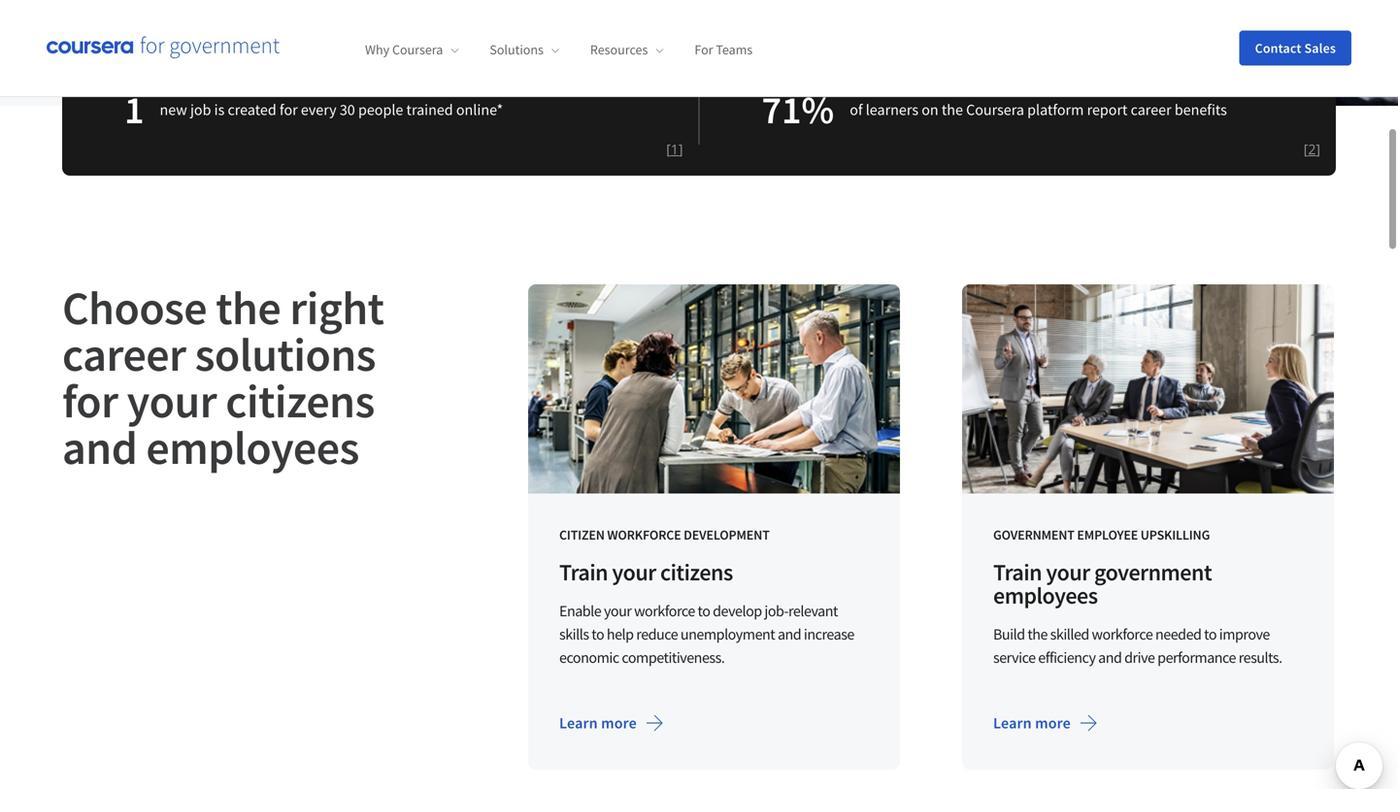 Task type: vqa. For each thing, say whether or not it's contained in the screenshot.
citizens
yes



Task type: locate. For each thing, give the bounding box(es) containing it.
1 train from the left
[[560, 558, 608, 587]]

1 horizontal spatial learn more
[[994, 714, 1071, 733]]

1 horizontal spatial workforce
[[1092, 625, 1153, 645]]

1 vertical spatial career
[[62, 325, 186, 384]]

1 horizontal spatial employees
[[994, 581, 1098, 611]]

1 horizontal spatial for
[[280, 100, 298, 119]]

government
[[994, 526, 1075, 544]]

build the skilled workforce  needed to improve service efficiency and drive performance results.
[[994, 625, 1283, 668]]

choose the right career solutions for your citizens and employees
[[62, 279, 384, 477]]

learn more down economic
[[560, 714, 637, 733]]

0 vertical spatial workforce
[[634, 602, 695, 621]]

your for train your government employees
[[1047, 558, 1091, 587]]

0 horizontal spatial learn
[[560, 714, 598, 733]]

1
[[124, 85, 144, 134], [671, 140, 679, 158]]

on
[[922, 100, 939, 119]]

1 horizontal spatial ]
[[1317, 140, 1321, 158]]

right
[[290, 279, 384, 337]]

development
[[684, 526, 770, 544]]

1 learn more from the left
[[560, 714, 637, 733]]

more for train your citizens
[[601, 714, 637, 733]]

1 more from the left
[[601, 714, 637, 733]]

1 vertical spatial employees
[[994, 581, 1098, 611]]

career inside choose the right career solutions for your citizens and employees
[[62, 325, 186, 384]]

for
[[280, 100, 298, 119], [62, 372, 118, 430]]

2 learn more from the left
[[994, 714, 1071, 733]]

the
[[942, 100, 964, 119], [216, 279, 281, 337], [1028, 625, 1048, 645]]

is
[[214, 100, 225, 119]]

2 vertical spatial and
[[1099, 648, 1122, 668]]

0 vertical spatial citizens
[[226, 372, 375, 430]]

skills
[[560, 625, 589, 645]]

to left help
[[592, 625, 604, 645]]

resources link
[[591, 41, 664, 59]]

why coursera
[[365, 41, 443, 59]]

your inside "train your government employees"
[[1047, 558, 1091, 587]]

your for train your citizens
[[612, 558, 656, 587]]

people
[[358, 100, 403, 119]]

0 horizontal spatial train
[[560, 558, 608, 587]]

0 vertical spatial 1
[[124, 85, 144, 134]]

2 more from the left
[[1036, 714, 1071, 733]]

to up performance at the right bottom of page
[[1205, 625, 1217, 645]]

learn more for train your government employees
[[994, 714, 1071, 733]]

0 horizontal spatial for
[[62, 372, 118, 430]]

sales
[[1305, 39, 1337, 57]]

enable
[[560, 602, 602, 621]]

0 horizontal spatial to
[[592, 625, 604, 645]]

more down efficiency
[[1036, 714, 1071, 733]]

1 learn from the left
[[560, 714, 598, 733]]

reduce
[[637, 625, 678, 645]]

the left right on the top left of page
[[216, 279, 281, 337]]

train
[[560, 558, 608, 587], [994, 558, 1042, 587]]

citizens
[[226, 372, 375, 430], [661, 558, 733, 587]]

1 [ from the left
[[667, 140, 671, 158]]

] for 1
[[679, 140, 683, 158]]

learn more link down economic
[[544, 700, 680, 747]]

1 learn more link from the left
[[544, 700, 680, 747]]

0 horizontal spatial career
[[62, 325, 186, 384]]

workforce
[[634, 602, 695, 621], [1092, 625, 1153, 645]]

1 horizontal spatial career
[[1131, 100, 1172, 119]]

0 horizontal spatial learn more link
[[544, 700, 680, 747]]

0 vertical spatial career
[[1131, 100, 1172, 119]]

1 vertical spatial and
[[778, 625, 802, 645]]

[
[[667, 140, 671, 158], [1304, 140, 1309, 158]]

0 vertical spatial for
[[280, 100, 298, 119]]

relevant
[[789, 602, 838, 621]]

learn down service
[[994, 714, 1032, 733]]

for teams
[[695, 41, 753, 59]]

30
[[340, 100, 355, 119]]

2 ] from the left
[[1317, 140, 1321, 158]]

drive
[[1125, 648, 1156, 668]]

solutions link
[[490, 41, 559, 59]]

1 horizontal spatial [
[[1304, 140, 1309, 158]]

1 horizontal spatial learn more link
[[978, 700, 1114, 747]]

coursera for government image
[[47, 37, 280, 60]]

coursera right the why
[[392, 41, 443, 59]]

0 horizontal spatial the
[[216, 279, 281, 337]]

learn down economic
[[560, 714, 598, 733]]

0 horizontal spatial coursera
[[392, 41, 443, 59]]

0 horizontal spatial [
[[667, 140, 671, 158]]

0 horizontal spatial citizens
[[226, 372, 375, 430]]

teams
[[716, 41, 753, 59]]

2 train from the left
[[994, 558, 1042, 587]]

to up the unemployment
[[698, 602, 711, 621]]

choose
[[62, 279, 207, 337]]

2 vertical spatial the
[[1028, 625, 1048, 645]]

0 horizontal spatial learn more
[[560, 714, 637, 733]]

1 horizontal spatial and
[[778, 625, 802, 645]]

for teams link
[[695, 41, 753, 59]]

why
[[365, 41, 390, 59]]

new job is created for every 30 people trained online*
[[160, 100, 503, 119]]

the inside choose the right career solutions for your citizens and employees
[[216, 279, 281, 337]]

to
[[698, 602, 711, 621], [592, 625, 604, 645], [1205, 625, 1217, 645]]

learn more link for train your government employees
[[978, 700, 1114, 747]]

]
[[679, 140, 683, 158], [1317, 140, 1321, 158]]

increase
[[804, 625, 855, 645]]

and inside the enable your workforce to develop job-relevant skills to help reduce unemployment and increase economic competitiveness.
[[778, 625, 802, 645]]

train your public employees image
[[963, 285, 1335, 494]]

more down economic
[[601, 714, 637, 733]]

why coursera link
[[365, 41, 459, 59]]

2 learn more link from the left
[[978, 700, 1114, 747]]

coursera left platform
[[967, 100, 1025, 119]]

workforce up drive
[[1092, 625, 1153, 645]]

train down citizen
[[560, 558, 608, 587]]

2 horizontal spatial the
[[1028, 625, 1048, 645]]

1 horizontal spatial more
[[1036, 714, 1071, 733]]

train down government
[[994, 558, 1042, 587]]

0 horizontal spatial 1
[[124, 85, 144, 134]]

your inside the enable your workforce to develop job-relevant skills to help reduce unemployment and increase economic competitiveness.
[[604, 602, 632, 621]]

coursera
[[392, 41, 443, 59], [967, 100, 1025, 119]]

performance
[[1158, 648, 1237, 668]]

the inside build the skilled workforce  needed to improve service efficiency and drive performance results.
[[1028, 625, 1048, 645]]

resources
[[591, 41, 648, 59]]

2 [ from the left
[[1304, 140, 1309, 158]]

2 learn from the left
[[994, 714, 1032, 733]]

train for train your citizens
[[560, 558, 608, 587]]

learn more down service
[[994, 714, 1071, 733]]

the right 'build'
[[1028, 625, 1048, 645]]

1 ] from the left
[[679, 140, 683, 158]]

workforce up 'reduce'
[[634, 602, 695, 621]]

career
[[1131, 100, 1172, 119], [62, 325, 186, 384]]

more for train your government employees
[[1036, 714, 1071, 733]]

0 horizontal spatial workforce
[[634, 602, 695, 621]]

employees inside choose the right career solutions for your citizens and employees
[[146, 419, 359, 477]]

learn more link down efficiency
[[978, 700, 1114, 747]]

the right on
[[942, 100, 964, 119]]

1 vertical spatial the
[[216, 279, 281, 337]]

for
[[695, 41, 714, 59]]

more
[[601, 714, 637, 733], [1036, 714, 1071, 733]]

of learners on the coursera platform report career benefits
[[850, 100, 1228, 119]]

solutions
[[490, 41, 544, 59]]

learn more
[[560, 714, 637, 733], [994, 714, 1071, 733]]

train your citizens image
[[528, 285, 901, 494]]

employees inside "train your government employees"
[[994, 581, 1098, 611]]

1 horizontal spatial learn
[[994, 714, 1032, 733]]

1 horizontal spatial train
[[994, 558, 1042, 587]]

2
[[1309, 140, 1317, 158]]

every
[[301, 100, 337, 119]]

0 horizontal spatial and
[[62, 419, 137, 477]]

trained
[[407, 100, 453, 119]]

train inside "train your government employees"
[[994, 558, 1042, 587]]

0 horizontal spatial ]
[[679, 140, 683, 158]]

government employee upskilling
[[994, 526, 1211, 544]]

your
[[127, 372, 217, 430], [612, 558, 656, 587], [1047, 558, 1091, 587], [604, 602, 632, 621]]

0 horizontal spatial employees
[[146, 419, 359, 477]]

1 vertical spatial coursera
[[967, 100, 1025, 119]]

1 vertical spatial workforce
[[1092, 625, 1153, 645]]

1 vertical spatial for
[[62, 372, 118, 430]]

0 vertical spatial and
[[62, 419, 137, 477]]

0 vertical spatial employees
[[146, 419, 359, 477]]

to inside build the skilled workforce  needed to improve service efficiency and drive performance results.
[[1205, 625, 1217, 645]]

1 horizontal spatial the
[[942, 100, 964, 119]]

train for train your government employees
[[994, 558, 1042, 587]]

1 horizontal spatial 1
[[671, 140, 679, 158]]

employees
[[146, 419, 359, 477], [994, 581, 1098, 611]]

2 horizontal spatial to
[[1205, 625, 1217, 645]]

2 horizontal spatial and
[[1099, 648, 1122, 668]]

1 horizontal spatial citizens
[[661, 558, 733, 587]]

0 horizontal spatial more
[[601, 714, 637, 733]]

0 vertical spatial coursera
[[392, 41, 443, 59]]

learn
[[560, 714, 598, 733], [994, 714, 1032, 733]]

and
[[62, 419, 137, 477], [778, 625, 802, 645], [1099, 648, 1122, 668]]

learn more link
[[544, 700, 680, 747], [978, 700, 1114, 747]]

[ 2 ]
[[1304, 140, 1321, 158]]



Task type: describe. For each thing, give the bounding box(es) containing it.
develop
[[713, 602, 762, 621]]

1 horizontal spatial coursera
[[967, 100, 1025, 119]]

your for enable your workforce to develop job-relevant skills to help reduce unemployment and increase economic competitiveness.
[[604, 602, 632, 621]]

1 vertical spatial citizens
[[661, 558, 733, 587]]

benefits
[[1175, 100, 1228, 119]]

learn more link for train your citizens
[[544, 700, 680, 747]]

solutions
[[195, 325, 376, 384]]

created
[[228, 100, 277, 119]]

needed
[[1156, 625, 1202, 645]]

71%
[[762, 85, 835, 134]]

learn more for train your citizens
[[560, 714, 637, 733]]

report
[[1088, 100, 1128, 119]]

citizen workforce development
[[560, 526, 770, 544]]

learners
[[866, 100, 919, 119]]

efficiency
[[1039, 648, 1096, 668]]

and inside choose the right career solutions for your citizens and employees
[[62, 419, 137, 477]]

the for choose the right career solutions for your citizens and employees
[[216, 279, 281, 337]]

economic
[[560, 648, 619, 668]]

of
[[850, 100, 863, 119]]

workforce inside build the skilled workforce  needed to improve service efficiency and drive performance results.
[[1092, 625, 1153, 645]]

and inside build the skilled workforce  needed to improve service efficiency and drive performance results.
[[1099, 648, 1122, 668]]

online*
[[456, 100, 503, 119]]

learn for train your citizens
[[560, 714, 598, 733]]

[ 1 ]
[[667, 140, 683, 158]]

job-
[[765, 602, 789, 621]]

workforce
[[608, 526, 681, 544]]

0 vertical spatial the
[[942, 100, 964, 119]]

train your government employees
[[994, 558, 1213, 611]]

skilled
[[1051, 625, 1090, 645]]

help
[[607, 625, 634, 645]]

upskilling
[[1141, 526, 1211, 544]]

the for build the skilled workforce  needed to improve service efficiency and drive performance results.
[[1028, 625, 1048, 645]]

[ for 1
[[667, 140, 671, 158]]

for inside choose the right career solutions for your citizens and employees
[[62, 372, 118, 430]]

competitiveness.
[[622, 648, 725, 668]]

build
[[994, 625, 1025, 645]]

enable your workforce to develop job-relevant skills to help reduce unemployment and increase economic competitiveness.
[[560, 602, 855, 668]]

results.
[[1239, 648, 1283, 668]]

service
[[994, 648, 1036, 668]]

platform
[[1028, 100, 1085, 119]]

workforce inside the enable your workforce to develop job-relevant skills to help reduce unemployment and increase economic competitiveness.
[[634, 602, 695, 621]]

citizen
[[560, 526, 605, 544]]

unemployment
[[681, 625, 775, 645]]

employee
[[1078, 526, 1139, 544]]

your inside choose the right career solutions for your citizens and employees
[[127, 372, 217, 430]]

contact sales
[[1256, 39, 1337, 57]]

learn for train your government employees
[[994, 714, 1032, 733]]

[ for 71%
[[1304, 140, 1309, 158]]

government
[[1095, 558, 1213, 587]]

train your citizens
[[560, 558, 733, 587]]

] for 71%
[[1317, 140, 1321, 158]]

job
[[190, 100, 211, 119]]

1 horizontal spatial to
[[698, 602, 711, 621]]

citizens inside choose the right career solutions for your citizens and employees
[[226, 372, 375, 430]]

1 vertical spatial 1
[[671, 140, 679, 158]]

new
[[160, 100, 187, 119]]

contact sales button
[[1240, 31, 1352, 66]]

contact
[[1256, 39, 1302, 57]]

improve
[[1220, 625, 1271, 645]]



